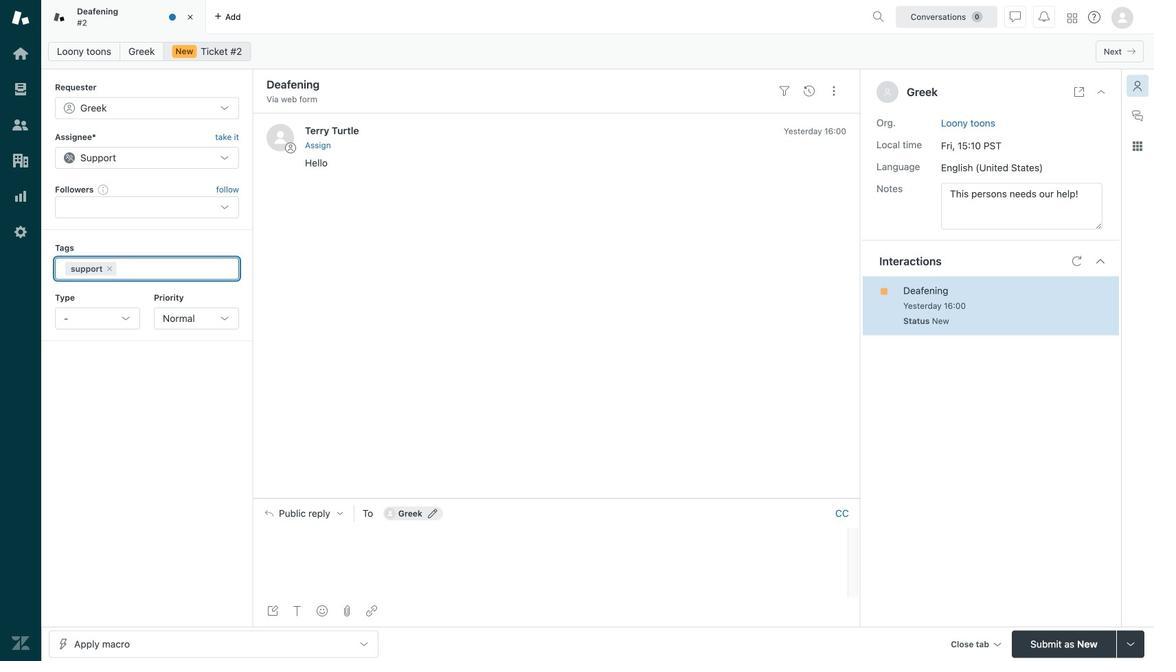 Task type: locate. For each thing, give the bounding box(es) containing it.
close image
[[183, 10, 197, 24]]

close image
[[1096, 87, 1107, 98]]

None field
[[119, 262, 226, 276]]

notifications image
[[1039, 11, 1050, 22]]

apps image
[[1132, 141, 1143, 152]]

filter image
[[779, 86, 790, 97]]

avatar image
[[267, 124, 294, 151]]

user image
[[884, 88, 892, 96], [885, 89, 891, 96]]

customers image
[[12, 116, 30, 134]]

tabs tab list
[[41, 0, 867, 34]]

events image
[[804, 86, 815, 97]]

add link (cmd k) image
[[366, 606, 377, 617]]

tab
[[41, 0, 206, 34]]

edit user image
[[428, 509, 438, 519]]

None text field
[[941, 183, 1103, 230]]

organizations image
[[12, 152, 30, 170]]



Task type: describe. For each thing, give the bounding box(es) containing it.
secondary element
[[41, 38, 1154, 65]]

main element
[[0, 0, 41, 662]]

ticket actions image
[[829, 86, 840, 97]]

displays possible ticket submission types image
[[1126, 639, 1137, 650]]

Subject field
[[264, 76, 770, 93]]

reporting image
[[12, 188, 30, 205]]

zendesk products image
[[1068, 13, 1077, 23]]

insert emojis image
[[317, 606, 328, 617]]

zendesk image
[[12, 635, 30, 653]]

views image
[[12, 80, 30, 98]]

remove image
[[105, 265, 114, 273]]

info on adding followers image
[[98, 184, 109, 195]]

Yesterday 16:00 text field
[[904, 301, 966, 311]]

admin image
[[12, 223, 30, 241]]

get help image
[[1088, 11, 1101, 23]]

button displays agent's chat status as invisible. image
[[1010, 11, 1021, 22]]

format text image
[[292, 606, 303, 617]]

draft mode image
[[267, 606, 278, 617]]

view more details image
[[1074, 87, 1085, 98]]

customer context image
[[1132, 80, 1143, 91]]

zendesk support image
[[12, 9, 30, 27]]

Yesterday 16:00 text field
[[784, 126, 847, 136]]

get started image
[[12, 45, 30, 63]]

add attachment image
[[342, 606, 352, 617]]



Task type: vqa. For each thing, say whether or not it's contained in the screenshot.
Tabs TAB LIST
yes



